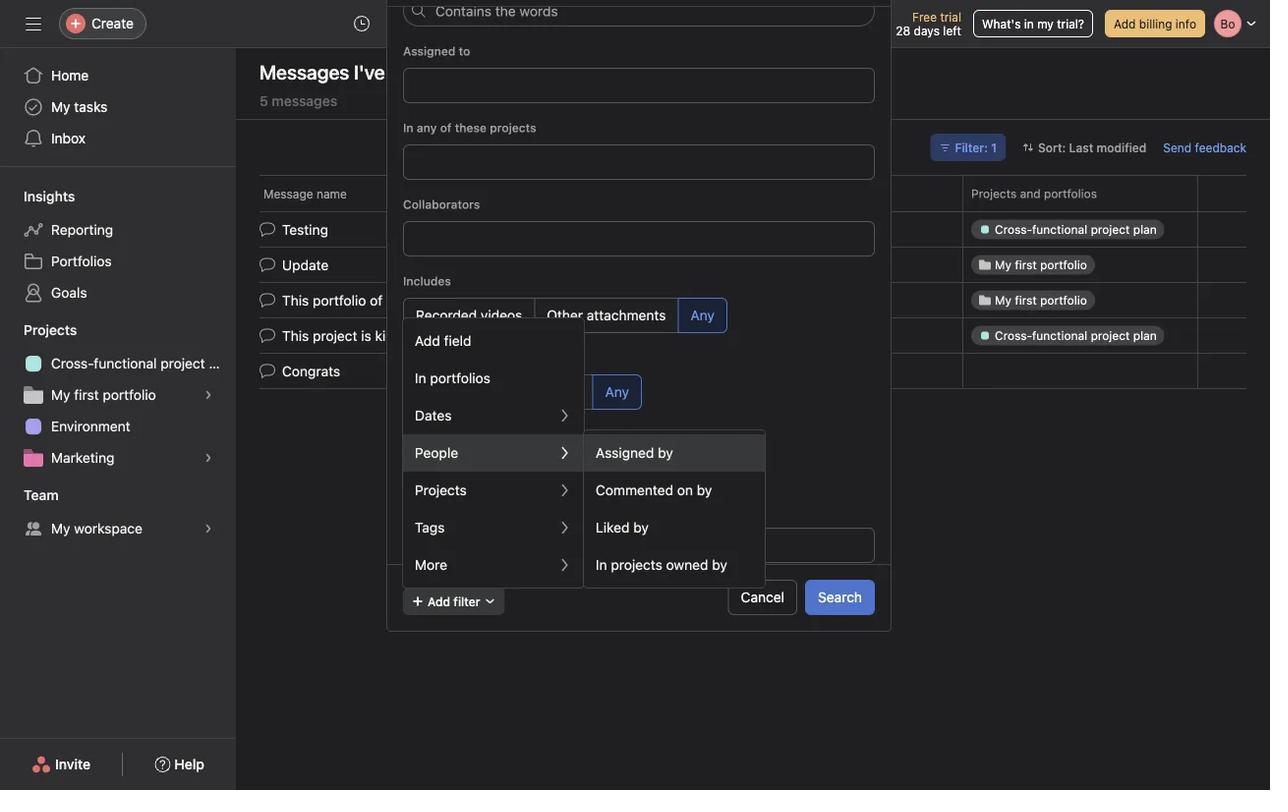 Task type: vqa. For each thing, say whether or not it's contained in the screenshot.
INVITE
yes



Task type: describe. For each thing, give the bounding box(es) containing it.
my for my workspace
[[51, 521, 70, 537]]

what's
[[982, 17, 1021, 30]]

in for in projects owned by
[[596, 557, 607, 573]]

update
[[282, 257, 329, 273]]

search inside list box
[[437, 15, 481, 31]]

date
[[429, 428, 454, 442]]

plan
[[209, 355, 236, 372]]

conversation name for update cell
[[236, 247, 728, 283]]

includes option group
[[403, 298, 875, 333]]

0 horizontal spatial projects
[[490, 121, 537, 135]]

update row
[[236, 245, 1270, 285]]

by down assigned by menu item
[[697, 482, 712, 499]]

marketing
[[51, 450, 115, 466]]

is inside conversation name for this portfolio of work is on track! cell
[[421, 292, 431, 309]]

conversation name for this portfolio of work is on track! cell
[[236, 282, 728, 319]]

due
[[403, 428, 426, 442]]

of for work
[[370, 292, 383, 309]]

goals link
[[12, 277, 224, 309]]

completion
[[403, 351, 469, 365]]

dates
[[415, 408, 452, 424]]

any radio for recorded videos
[[678, 298, 728, 333]]

environment
[[51, 418, 130, 435]]

sort: last modified
[[1038, 141, 1147, 154]]

project inside cell
[[313, 328, 357, 344]]

home
[[51, 67, 89, 84]]

projects button
[[0, 321, 77, 340]]

create button
[[59, 8, 146, 39]]

what's in my trial?
[[982, 17, 1085, 30]]

tasks
[[74, 99, 108, 115]]

5
[[260, 93, 268, 109]]

message name
[[264, 187, 347, 201]]

to
[[459, 44, 470, 58]]

In any of these projects text field
[[411, 150, 426, 174]]

liked
[[596, 520, 630, 536]]

1 horizontal spatial projects
[[611, 557, 663, 573]]

see details, marketing image
[[203, 452, 214, 464]]

work
[[386, 292, 417, 309]]

other
[[547, 307, 583, 324]]

any
[[417, 121, 437, 135]]

5 messages button
[[260, 93, 337, 119]]

inbox link
[[12, 123, 224, 154]]

row containing message name
[[236, 175, 1270, 211]]

filter
[[454, 595, 480, 609]]

kicked
[[375, 328, 416, 344]]

1 vertical spatial on
[[677, 482, 693, 499]]

any radio for completed
[[593, 375, 642, 410]]

on inside cell
[[435, 292, 451, 309]]

my for my first portfolio
[[51, 387, 70, 403]]

by for created by
[[452, 504, 466, 518]]

messages
[[260, 60, 349, 83]]

created
[[403, 504, 449, 518]]

insights button
[[0, 187, 75, 207]]

messages
[[272, 93, 337, 109]]

my for my tasks
[[51, 99, 70, 115]]

portfolios inside column header
[[1044, 187, 1097, 201]]

more
[[415, 557, 447, 573]]

tags
[[415, 520, 445, 536]]

projects and portfolios column header
[[963, 175, 1204, 211]]

1 horizontal spatial 1
[[991, 141, 997, 154]]

liked by
[[596, 520, 649, 536]]

filter: 1 button
[[931, 134, 1006, 161]]

completed
[[416, 384, 486, 400]]

send feedback
[[1164, 141, 1247, 154]]

1 vertical spatial search button
[[805, 580, 875, 616]]

my first portfolio
[[51, 387, 156, 403]]

workspace
[[74, 521, 142, 537]]

portfolios link
[[12, 246, 224, 277]]

projects and portfolios
[[972, 187, 1097, 201]]

left
[[943, 24, 962, 37]]

0 horizontal spatial project
[[161, 355, 205, 372]]

billing
[[1140, 17, 1173, 30]]

videos
[[481, 307, 522, 324]]

track!
[[454, 292, 491, 309]]

trial?
[[1057, 17, 1085, 30]]

Contains the words text field
[[403, 0, 875, 27]]

cross-functional project plan link
[[12, 348, 236, 380]]

in for in any of these projects
[[403, 121, 414, 135]]

my workspace
[[51, 521, 142, 537]]

testing
[[282, 221, 328, 238]]

due date
[[403, 428, 454, 442]]

Completed radio
[[403, 375, 498, 410]]

commented on by
[[596, 482, 712, 499]]

in
[[1024, 17, 1034, 30]]

1 inside conversation name for this portfolio of work is on track! cell
[[503, 294, 508, 307]]

name
[[317, 187, 347, 201]]

days
[[914, 24, 940, 37]]

these
[[455, 121, 487, 135]]

environment link
[[12, 411, 224, 443]]

hide sidebar image
[[26, 16, 41, 31]]

add filter
[[428, 595, 480, 609]]

commented
[[596, 482, 674, 499]]

in any of these projects
[[403, 121, 537, 135]]

message
[[264, 187, 313, 201]]

what's in my trial? button
[[973, 10, 1093, 37]]

invite
[[55, 757, 91, 773]]

portfolio inside projects element
[[103, 387, 156, 403]]

this project is kicked off! row
[[236, 316, 1270, 355]]

projects inside column header
[[972, 187, 1017, 201]]

portfolio inside cell
[[313, 292, 366, 309]]

congrats row
[[236, 352, 1270, 391]]

conversation name for testing cell
[[236, 211, 728, 248]]



Task type: locate. For each thing, give the bounding box(es) containing it.
conversation name for this project is kicked off! cell
[[236, 318, 728, 354]]

add inside dropdown button
[[428, 595, 450, 609]]

list box
[[403, 8, 875, 39]]

any for completed
[[605, 384, 629, 400]]

1 vertical spatial my
[[51, 387, 70, 403]]

tree grid
[[236, 210, 1270, 391]]

messages i've sent
[[260, 60, 428, 83]]

is left kicked
[[361, 328, 371, 344]]

my inside global element
[[51, 99, 70, 115]]

projects up cross-
[[24, 322, 77, 338]]

by for liked by
[[634, 520, 649, 536]]

my workspace link
[[12, 513, 224, 545]]

portfolios right and
[[1044, 187, 1097, 201]]

any inside includes option group
[[691, 307, 715, 324]]

project
[[313, 328, 357, 344], [161, 355, 205, 372]]

Due date number field
[[544, 451, 615, 487]]

cancel button
[[728, 580, 798, 616]]

this down update
[[282, 292, 309, 309]]

0 vertical spatial any
[[691, 307, 715, 324]]

in portfolios
[[415, 370, 491, 386]]

list box containing search
[[403, 8, 875, 39]]

1 vertical spatial assigned
[[596, 445, 654, 461]]

projects down liked by
[[611, 557, 663, 573]]

0 vertical spatial on
[[435, 292, 451, 309]]

global element
[[0, 48, 236, 166]]

0 horizontal spatial in
[[403, 121, 414, 135]]

see details, my workspace image
[[203, 523, 214, 535]]

None radio
[[497, 375, 594, 410]]

inbox
[[51, 130, 86, 147]]

2 my from the top
[[51, 387, 70, 403]]

0 vertical spatial this
[[282, 292, 309, 309]]

my left first on the left of page
[[51, 387, 70, 403]]

0 horizontal spatial any radio
[[593, 375, 642, 410]]

tree grid containing testing
[[236, 210, 1270, 391]]

history image
[[354, 16, 370, 31]]

1 horizontal spatial portfolios
[[1044, 187, 1097, 201]]

projects up created by
[[415, 482, 467, 499]]

0 horizontal spatial portfolios
[[430, 370, 491, 386]]

search up to on the left
[[437, 15, 481, 31]]

portfolios
[[51, 253, 112, 269]]

project up congrats
[[313, 328, 357, 344]]

by right liked
[[634, 520, 649, 536]]

home link
[[12, 60, 224, 91]]

see details, my first portfolio image
[[203, 389, 214, 401]]

in projects owned by
[[596, 557, 728, 573]]

1 vertical spatial portfolio
[[103, 387, 156, 403]]

add filter button
[[403, 588, 505, 616]]

⌘
[[818, 15, 831, 31]]

0 vertical spatial add
[[1114, 17, 1136, 30]]

sort: last modified button
[[1014, 134, 1156, 161]]

1 vertical spatial any
[[605, 384, 629, 400]]

cancel
[[741, 590, 785, 606]]

feedback
[[1195, 141, 1247, 154]]

search right cancel
[[818, 590, 862, 606]]

by right created
[[452, 504, 466, 518]]

my inside projects element
[[51, 387, 70, 403]]

2 vertical spatial in
[[596, 557, 607, 573]]

add inside button
[[1114, 17, 1136, 30]]

1 vertical spatial any radio
[[593, 375, 642, 410]]

Other attachments radio
[[534, 298, 679, 333]]

projects element
[[0, 313, 236, 478]]

people menu item
[[403, 435, 584, 472]]

1 vertical spatial projects
[[24, 322, 77, 338]]

1 vertical spatial projects
[[611, 557, 663, 573]]

1 horizontal spatial any
[[691, 307, 715, 324]]

assigned inside assigned by menu item
[[596, 445, 654, 461]]

reporting
[[51, 222, 113, 238]]

1 right filter:
[[991, 141, 997, 154]]

0 horizontal spatial is
[[361, 328, 371, 344]]

my first portfolio link
[[12, 380, 224, 411]]

includes
[[403, 274, 451, 288]]

in down liked
[[596, 557, 607, 573]]

send feedback link
[[1164, 139, 1247, 156]]

0 vertical spatial search
[[437, 15, 481, 31]]

Any radio
[[678, 298, 728, 333], [593, 375, 642, 410]]

this for this portfolio of work is on track!
[[282, 292, 309, 309]]

0 horizontal spatial portfolio
[[103, 387, 156, 403]]

1 horizontal spatial any radio
[[678, 298, 728, 333]]

my left the tasks
[[51, 99, 70, 115]]

and
[[1020, 187, 1041, 201]]

free
[[913, 10, 937, 24]]

3 my from the top
[[51, 521, 70, 537]]

portfolios down completion
[[430, 370, 491, 386]]

of right any
[[440, 121, 452, 135]]

cross-functional project plan
[[51, 355, 236, 372]]

1 horizontal spatial on
[[677, 482, 693, 499]]

1 vertical spatial project
[[161, 355, 205, 372]]

0 horizontal spatial any
[[605, 384, 629, 400]]

of for these
[[440, 121, 452, 135]]

0 vertical spatial in
[[403, 121, 414, 135]]

2 horizontal spatial in
[[596, 557, 607, 573]]

attachments
[[587, 307, 666, 324]]

assigned up commented
[[596, 445, 654, 461]]

i've sent
[[354, 60, 428, 83]]

1 horizontal spatial in
[[415, 370, 426, 386]]

1 vertical spatial is
[[361, 328, 371, 344]]

add left filter at bottom left
[[428, 595, 450, 609]]

0 vertical spatial 1
[[991, 141, 997, 154]]

1 horizontal spatial assigned
[[596, 445, 654, 461]]

1 vertical spatial 1
[[503, 294, 508, 307]]

1
[[991, 141, 997, 154], [503, 294, 508, 307]]

portfolio
[[313, 292, 366, 309], [103, 387, 156, 403]]

teams element
[[0, 478, 236, 549]]

1 right track!
[[503, 294, 508, 307]]

filter:
[[955, 141, 988, 154]]

team button
[[0, 486, 59, 505]]

any
[[691, 307, 715, 324], [605, 384, 629, 400]]

in left any
[[403, 121, 414, 135]]

congrats
[[282, 363, 340, 379]]

row
[[236, 175, 1270, 211], [260, 210, 1247, 212]]

0 vertical spatial projects
[[972, 187, 1017, 201]]

projects left and
[[972, 187, 1017, 201]]

1 horizontal spatial projects
[[415, 482, 467, 499]]

in down completion
[[415, 370, 426, 386]]

functional
[[94, 355, 157, 372]]

testing row
[[236, 210, 1270, 249]]

search
[[437, 15, 481, 31], [818, 590, 862, 606]]

this portfolio of work is on track! row
[[236, 281, 1270, 320]]

projects
[[972, 187, 1017, 201], [24, 322, 77, 338], [415, 482, 467, 499]]

1 horizontal spatial project
[[313, 328, 357, 344]]

on
[[435, 292, 451, 309], [677, 482, 693, 499]]

1 this from the top
[[282, 292, 309, 309]]

projects right these
[[490, 121, 537, 135]]

info
[[1176, 17, 1197, 30]]

my
[[1038, 17, 1054, 30]]

0 vertical spatial projects
[[490, 121, 537, 135]]

by up commented on by
[[658, 445, 673, 461]]

2 vertical spatial my
[[51, 521, 70, 537]]

0 horizontal spatial 1
[[503, 294, 508, 307]]

bob
[[436, 537, 461, 554]]

add left billing
[[1114, 17, 1136, 30]]

sort:
[[1038, 141, 1066, 154]]

trial
[[940, 10, 962, 24]]

2 vertical spatial projects
[[415, 482, 467, 499]]

of
[[440, 121, 452, 135], [370, 292, 383, 309]]

assigned left to on the left
[[403, 44, 456, 58]]

of left work
[[370, 292, 383, 309]]

recorded videos
[[416, 307, 522, 324]]

by inside menu item
[[658, 445, 673, 461]]

k
[[845, 15, 854, 31]]

1 vertical spatial portfolios
[[430, 370, 491, 386]]

is down the includes
[[421, 292, 431, 309]]

cell for testing
[[963, 211, 1199, 248]]

my tasks link
[[12, 91, 224, 123]]

my inside the teams element
[[51, 521, 70, 537]]

add up completion
[[415, 333, 440, 349]]

1 horizontal spatial of
[[440, 121, 452, 135]]

this for this project is kicked off!
[[282, 328, 309, 344]]

portfolio up this project is kicked off!
[[313, 292, 366, 309]]

add field
[[415, 333, 471, 349]]

2 vertical spatial add
[[428, 595, 450, 609]]

1 vertical spatial of
[[370, 292, 383, 309]]

1 horizontal spatial search
[[818, 590, 862, 606]]

this
[[282, 292, 309, 309], [282, 328, 309, 344]]

create
[[91, 15, 134, 31]]

0 vertical spatial is
[[421, 292, 431, 309]]

marketing link
[[12, 443, 224, 474]]

0 horizontal spatial projects
[[24, 322, 77, 338]]

my down team
[[51, 521, 70, 537]]

any for recorded videos
[[691, 307, 715, 324]]

cross-
[[51, 355, 94, 372]]

0 vertical spatial portfolios
[[1044, 187, 1097, 201]]

1 vertical spatial add
[[415, 333, 440, 349]]

cell for this project is kicked off!
[[963, 318, 1199, 354]]

add for add billing info
[[1114, 17, 1136, 30]]

this up congrats
[[282, 328, 309, 344]]

any down the update row
[[691, 307, 715, 324]]

1 my from the top
[[51, 99, 70, 115]]

cell for congrats
[[963, 353, 1199, 389]]

cell for update
[[963, 247, 1199, 283]]

add to starred image
[[466, 64, 481, 80]]

assigned to
[[403, 44, 470, 58]]

Recorded videos radio
[[403, 298, 535, 333]]

free trial 28 days left
[[896, 10, 962, 37]]

column header
[[728, 175, 969, 211]]

on down assigned by menu item
[[677, 482, 693, 499]]

any up assigned by
[[605, 384, 629, 400]]

team
[[24, 487, 59, 503]]

2 horizontal spatial projects
[[972, 187, 1017, 201]]

0 horizontal spatial of
[[370, 292, 383, 309]]

portfolio down cross-functional project plan link on the left top
[[103, 387, 156, 403]]

0 vertical spatial any radio
[[678, 298, 728, 333]]

1 horizontal spatial is
[[421, 292, 431, 309]]

0 vertical spatial my
[[51, 99, 70, 115]]

any inside completion option group
[[605, 384, 629, 400]]

0 horizontal spatial search
[[437, 15, 481, 31]]

of inside cell
[[370, 292, 383, 309]]

0 horizontal spatial on
[[435, 292, 451, 309]]

last
[[1069, 141, 1094, 154]]

add
[[1114, 17, 1136, 30], [415, 333, 440, 349], [428, 595, 450, 609]]

projects inside dropdown button
[[24, 322, 77, 338]]

search button
[[403, 8, 875, 39], [805, 580, 875, 616]]

0 horizontal spatial assigned
[[403, 44, 456, 58]]

help
[[174, 757, 204, 773]]

assigned by menu item
[[584, 435, 765, 472]]

any radio up assigned by
[[593, 375, 642, 410]]

insights element
[[0, 179, 236, 313]]

this inside row
[[282, 292, 309, 309]]

assigned for assigned to
[[403, 44, 456, 58]]

1 vertical spatial this
[[282, 328, 309, 344]]

this inside "row"
[[282, 328, 309, 344]]

1 horizontal spatial portfolio
[[313, 292, 366, 309]]

field
[[444, 333, 471, 349]]

completion option group
[[403, 375, 875, 410]]

5 messages
[[260, 93, 337, 109]]

add for add field
[[415, 333, 440, 349]]

owned
[[666, 557, 708, 573]]

reporting link
[[12, 214, 224, 246]]

add for add filter
[[428, 595, 450, 609]]

28
[[896, 24, 911, 37]]

my
[[51, 99, 70, 115], [51, 387, 70, 403], [51, 521, 70, 537]]

cell
[[407, 74, 430, 97], [963, 211, 1199, 248], [407, 227, 430, 251], [963, 247, 1199, 283], [963, 282, 1199, 319], [963, 318, 1199, 354], [963, 353, 1199, 389]]

0 vertical spatial of
[[440, 121, 452, 135]]

by right owned
[[712, 557, 728, 573]]

cell for this portfolio of work is on track!
[[963, 282, 1199, 319]]

project left plan
[[161, 355, 205, 372]]

in for in portfolios
[[415, 370, 426, 386]]

conversation name for congrats cell
[[236, 353, 728, 389]]

0 vertical spatial search button
[[403, 8, 875, 39]]

any radio down the update row
[[678, 298, 728, 333]]

assigned for assigned by
[[596, 445, 654, 461]]

collaborators
[[403, 198, 480, 211]]

in
[[403, 121, 414, 135], [415, 370, 426, 386], [596, 557, 607, 573]]

0 vertical spatial project
[[313, 328, 357, 344]]

0 vertical spatial assigned
[[403, 44, 456, 58]]

1 vertical spatial in
[[415, 370, 426, 386]]

2 this from the top
[[282, 328, 309, 344]]

1 button
[[499, 291, 528, 310]]

by for assigned by
[[658, 445, 673, 461]]

modified
[[1097, 141, 1147, 154]]

bob row
[[407, 534, 871, 562]]

on down the includes
[[435, 292, 451, 309]]

is inside conversation name for this project is kicked off! cell
[[361, 328, 371, 344]]

send
[[1164, 141, 1192, 154]]

off!
[[420, 328, 442, 344]]

people
[[415, 445, 458, 461]]

add billing info button
[[1105, 10, 1206, 37]]

insights
[[24, 188, 75, 205]]

portfolios
[[1044, 187, 1097, 201], [430, 370, 491, 386]]

recorded
[[416, 307, 477, 324]]

1 vertical spatial search
[[818, 590, 862, 606]]

0 vertical spatial portfolio
[[313, 292, 366, 309]]



